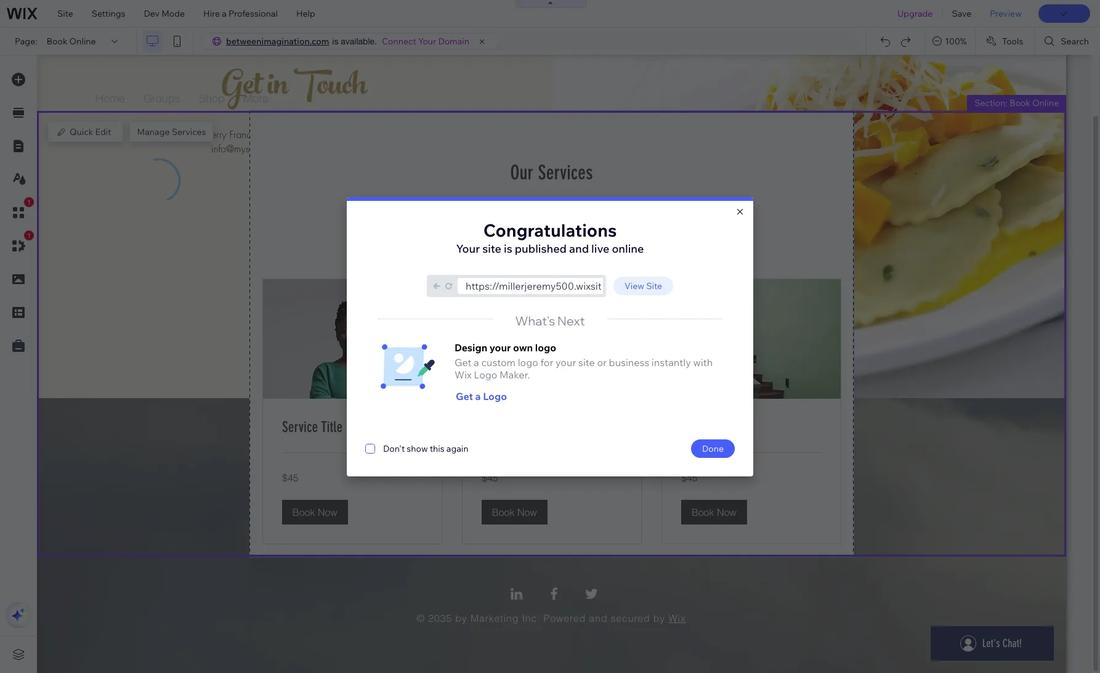 Task type: vqa. For each thing, say whether or not it's contained in the screenshot.
right profile
no



Task type: locate. For each thing, give the bounding box(es) containing it.
0 vertical spatial is
[[332, 36, 339, 46]]

logo up for
[[536, 341, 557, 354]]

a inside get a logo link
[[476, 390, 481, 402]]

site inside button
[[647, 280, 663, 291]]

view site
[[625, 280, 663, 291]]

business
[[609, 356, 650, 368]]

0 horizontal spatial online
[[69, 36, 96, 47]]

logo down own
[[518, 356, 539, 368]]

1 horizontal spatial site
[[647, 280, 663, 291]]

is left published
[[504, 241, 513, 256]]

professional
[[229, 8, 278, 19]]

is left available.
[[332, 36, 339, 46]]

published
[[515, 241, 567, 256]]

your
[[419, 36, 437, 47], [457, 241, 480, 256]]

section: book online
[[975, 97, 1060, 108]]

logo up the get a logo
[[474, 368, 498, 381]]

congratulations your site is published and live online
[[457, 219, 644, 256]]

quick edit
[[70, 126, 111, 137]]

0 vertical spatial logo
[[474, 368, 498, 381]]

own
[[514, 341, 533, 354]]

online down settings
[[69, 36, 96, 47]]

site
[[57, 8, 73, 19], [647, 280, 663, 291]]

view
[[625, 280, 645, 291]]

1 horizontal spatial your
[[457, 241, 480, 256]]

0 vertical spatial your
[[490, 341, 511, 354]]

0 horizontal spatial site
[[57, 8, 73, 19]]

dev
[[144, 8, 160, 19]]

2 vertical spatial a
[[476, 390, 481, 402]]

1 vertical spatial your
[[556, 356, 577, 368]]

logo
[[474, 368, 498, 381], [483, 390, 507, 402]]

1 vertical spatial your
[[457, 241, 480, 256]]

1 vertical spatial logo
[[518, 356, 539, 368]]

1 vertical spatial a
[[474, 356, 479, 368]]

site inside congratulations your site is published and live online
[[483, 241, 502, 256]]

0 horizontal spatial is
[[332, 36, 339, 46]]

available.
[[341, 36, 377, 46]]

is
[[332, 36, 339, 46], [504, 241, 513, 256]]

0 vertical spatial get
[[455, 356, 472, 368]]

1 horizontal spatial book
[[1010, 97, 1031, 108]]

again
[[447, 443, 469, 454]]

book
[[47, 36, 67, 47], [1010, 97, 1031, 108]]

done
[[703, 443, 724, 454]]

0 vertical spatial site
[[57, 8, 73, 19]]

is available. connect your domain
[[332, 36, 470, 47]]

logo
[[536, 341, 557, 354], [518, 356, 539, 368]]

preview button
[[982, 0, 1032, 27]]

save button
[[943, 0, 982, 27]]

manage services
[[137, 126, 206, 137]]

0 horizontal spatial site
[[483, 241, 502, 256]]

1 horizontal spatial your
[[556, 356, 577, 368]]

with
[[694, 356, 713, 368]]

1 horizontal spatial site
[[579, 356, 595, 368]]

what's
[[516, 313, 556, 328]]

1 vertical spatial online
[[1033, 97, 1060, 108]]

logo down maker.
[[483, 390, 507, 402]]

0 vertical spatial a
[[222, 8, 227, 19]]

site left published
[[483, 241, 502, 256]]

quick
[[70, 126, 93, 137]]

your
[[490, 341, 511, 354], [556, 356, 577, 368]]

0 horizontal spatial your
[[419, 36, 437, 47]]

0 vertical spatial book
[[47, 36, 67, 47]]

get
[[455, 356, 472, 368], [456, 390, 473, 402]]

a
[[222, 8, 227, 19], [474, 356, 479, 368], [476, 390, 481, 402]]

or
[[598, 356, 607, 368]]

1 vertical spatial site
[[579, 356, 595, 368]]

1 vertical spatial book
[[1010, 97, 1031, 108]]

congratulations
[[484, 219, 617, 241]]

show
[[407, 443, 428, 454]]

None text field
[[464, 278, 604, 294]]

online right section:
[[1033, 97, 1060, 108]]

get down wix
[[456, 390, 473, 402]]

dev mode
[[144, 8, 185, 19]]

1 vertical spatial logo
[[483, 390, 507, 402]]

search button
[[1036, 28, 1101, 55]]

site left or
[[579, 356, 595, 368]]

online
[[69, 36, 96, 47], [1033, 97, 1060, 108]]

1 horizontal spatial is
[[504, 241, 513, 256]]

0 vertical spatial online
[[69, 36, 96, 47]]

get down design
[[455, 356, 472, 368]]

don't show this again
[[383, 443, 469, 454]]

manage
[[137, 126, 170, 137]]

site right 'view'
[[647, 280, 663, 291]]

1 vertical spatial site
[[647, 280, 663, 291]]

this
[[430, 443, 445, 454]]

your right for
[[556, 356, 577, 368]]

logo inside the design your own logo get a custom logo for your site or business instantly with wix logo maker.
[[474, 368, 498, 381]]

for
[[541, 356, 554, 368]]

your up custom
[[490, 341, 511, 354]]

preview
[[991, 8, 1023, 19]]

1 vertical spatial is
[[504, 241, 513, 256]]

settings
[[92, 8, 125, 19]]

edit
[[95, 126, 111, 137]]

what's next
[[516, 313, 585, 328]]

0 vertical spatial site
[[483, 241, 502, 256]]

0 horizontal spatial your
[[490, 341, 511, 354]]

site
[[483, 241, 502, 256], [579, 356, 595, 368]]

site up 'book online'
[[57, 8, 73, 19]]

section:
[[975, 97, 1008, 108]]



Task type: describe. For each thing, give the bounding box(es) containing it.
search
[[1062, 36, 1090, 47]]

is inside congratulations your site is published and live online
[[504, 241, 513, 256]]

get a logo
[[456, 390, 507, 402]]

hire a professional
[[203, 8, 278, 19]]

100% button
[[926, 28, 976, 55]]

a for hire
[[222, 8, 227, 19]]

a for get
[[476, 390, 481, 402]]

1 horizontal spatial online
[[1033, 97, 1060, 108]]

1 vertical spatial get
[[456, 390, 473, 402]]

get a logo link
[[456, 389, 589, 409]]

done button
[[692, 439, 735, 458]]

book online
[[47, 36, 96, 47]]

maker.
[[500, 368, 530, 381]]

100%
[[946, 36, 968, 47]]

your inside congratulations your site is published and live online
[[457, 241, 480, 256]]

save
[[953, 8, 972, 19]]

get inside the design your own logo get a custom logo for your site or business instantly with wix logo maker.
[[455, 356, 472, 368]]

mode
[[162, 8, 185, 19]]

domain
[[439, 36, 470, 47]]

0 vertical spatial your
[[419, 36, 437, 47]]

next
[[558, 313, 585, 328]]

instantly
[[652, 356, 692, 368]]

wix
[[455, 368, 472, 381]]

connect
[[382, 36, 417, 47]]

site inside the design your own logo get a custom logo for your site or business instantly with wix logo maker.
[[579, 356, 595, 368]]

and
[[570, 241, 589, 256]]

online
[[612, 241, 644, 256]]

a inside the design your own logo get a custom logo for your site or business instantly with wix logo maker.
[[474, 356, 479, 368]]

services
[[172, 126, 206, 137]]

0 vertical spatial logo
[[536, 341, 557, 354]]

don't
[[383, 443, 405, 454]]

view site button
[[614, 276, 674, 295]]

design
[[455, 341, 488, 354]]

tools
[[1003, 36, 1024, 47]]

is inside is available. connect your domain
[[332, 36, 339, 46]]

custom
[[482, 356, 516, 368]]

hire
[[203, 8, 220, 19]]

design your own logo get a custom logo for your site or business instantly with wix logo maker.
[[455, 341, 713, 381]]

betweenimagination.com
[[226, 36, 329, 47]]

live
[[592, 241, 610, 256]]

0 horizontal spatial book
[[47, 36, 67, 47]]

help
[[296, 8, 315, 19]]

tools button
[[977, 28, 1035, 55]]

upgrade
[[898, 8, 934, 19]]



